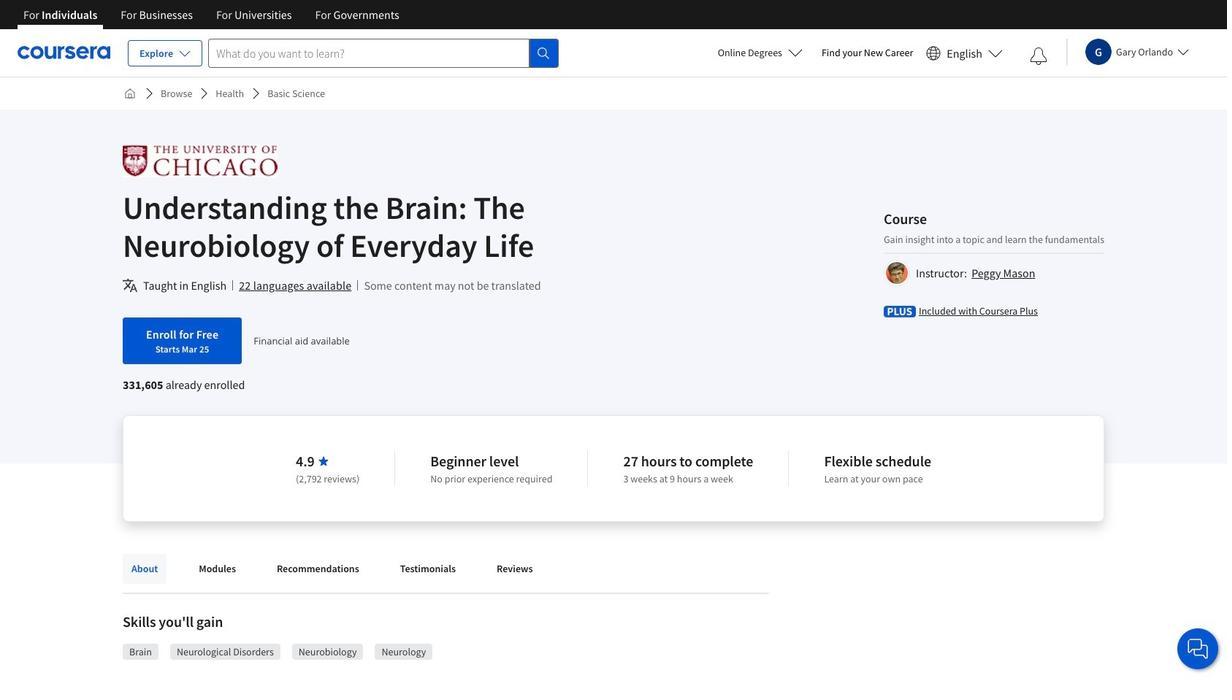 Task type: locate. For each thing, give the bounding box(es) containing it.
home image
[[124, 88, 136, 99]]

the university of chicago image
[[123, 145, 278, 178]]

None search field
[[208, 38, 559, 68]]

peggy mason image
[[886, 262, 908, 284]]

banner navigation
[[12, 0, 411, 29]]

coursera image
[[18, 41, 110, 64]]



Task type: vqa. For each thing, say whether or not it's contained in the screenshot.
search box at left
yes



Task type: describe. For each thing, give the bounding box(es) containing it.
coursera plus image
[[884, 306, 916, 317]]

What do you want to learn? text field
[[208, 38, 530, 68]]



